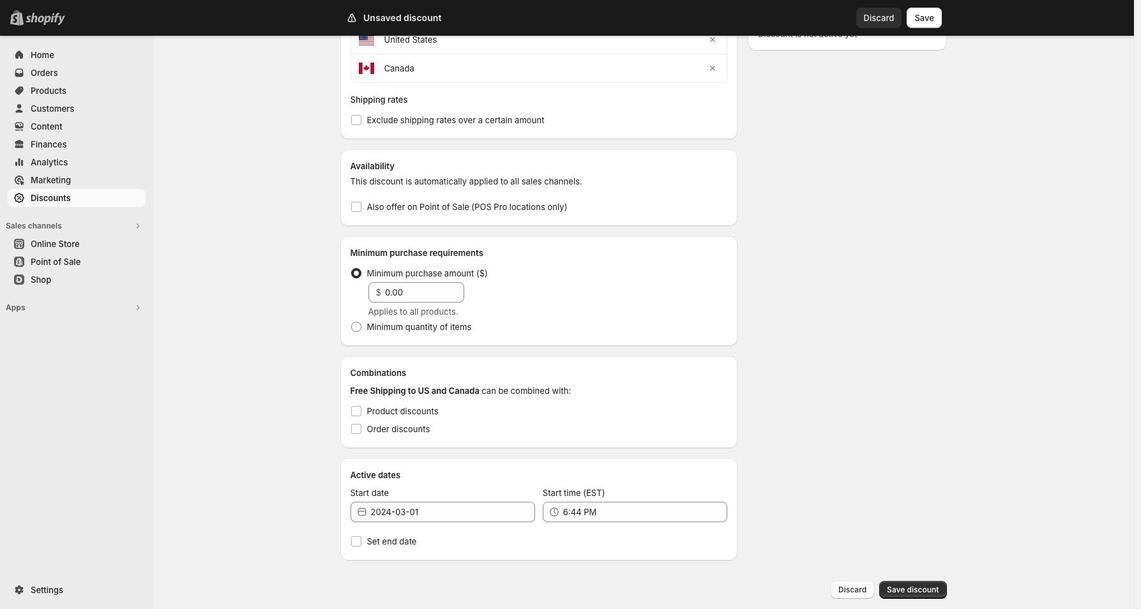 Task type: vqa. For each thing, say whether or not it's contained in the screenshot.
policy
no



Task type: describe. For each thing, give the bounding box(es) containing it.
YYYY-MM-DD text field
[[371, 502, 535, 522]]

0.00 text field
[[385, 282, 464, 303]]

shopify image
[[26, 13, 65, 26]]



Task type: locate. For each thing, give the bounding box(es) containing it.
Enter time text field
[[563, 502, 727, 522]]



